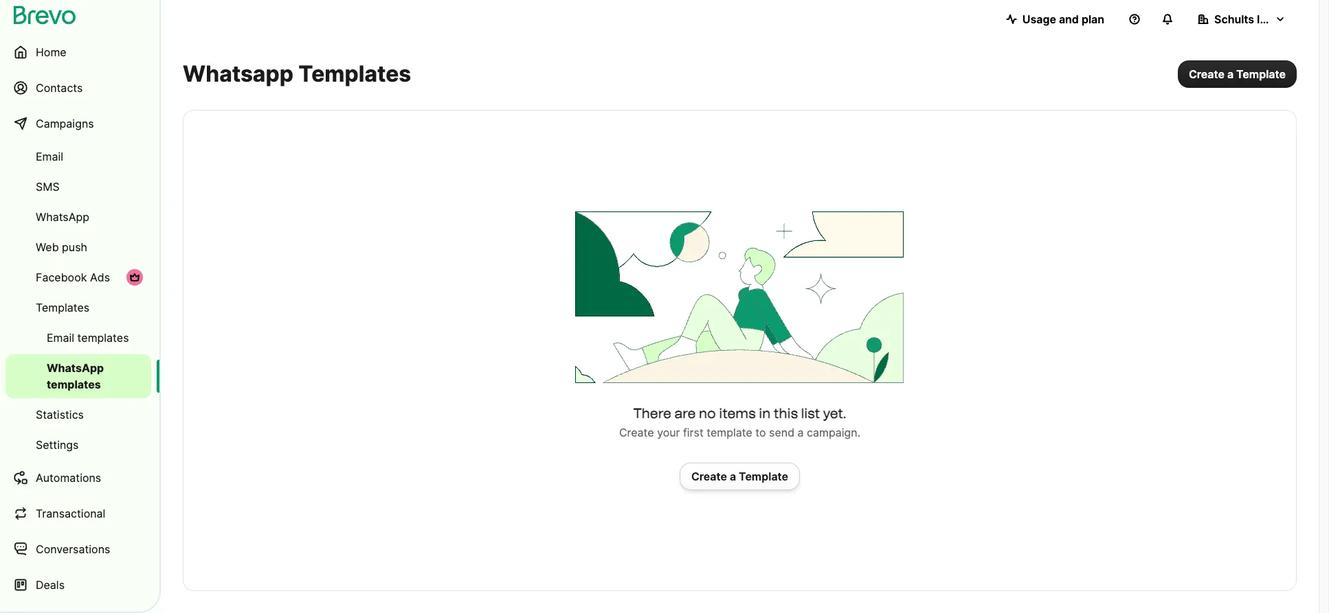 Task type: vqa. For each thing, say whether or not it's contained in the screenshot.
step corresponding to Settings
no



Task type: describe. For each thing, give the bounding box(es) containing it.
facebook
[[36, 271, 87, 285]]

web push
[[36, 241, 87, 254]]

inc
[[1257, 12, 1273, 26]]

whatsapp
[[183, 60, 293, 87]]

1 vertical spatial create a template button
[[680, 463, 800, 490]]

templates for whatsapp templates
[[47, 378, 101, 392]]

home
[[36, 45, 66, 59]]

are
[[675, 405, 696, 422]]

whatsapp templates
[[183, 60, 411, 87]]

no
[[699, 405, 716, 422]]

email for email
[[36, 150, 63, 164]]

templates for email templates
[[77, 331, 129, 345]]

create a template for bottom create a template button
[[692, 470, 789, 484]]

schults inc button
[[1187, 5, 1297, 33]]

web
[[36, 241, 59, 254]]

template for the right create a template button
[[1237, 67, 1286, 81]]

automations
[[36, 472, 101, 485]]

send
[[769, 426, 795, 440]]

to
[[756, 426, 766, 440]]

facebook ads
[[36, 271, 110, 285]]

plan
[[1082, 12, 1105, 26]]

home link
[[5, 36, 151, 69]]

contacts link
[[5, 71, 151, 104]]

and
[[1059, 12, 1079, 26]]

there are no items in this list yet. create your first template to send a campaign.
[[619, 405, 861, 440]]

campaigns link
[[5, 107, 151, 140]]

template for bottom create a template button
[[739, 470, 789, 484]]

email templates
[[47, 331, 129, 345]]

a for the right create a template button
[[1228, 67, 1234, 81]]

transactional link
[[5, 498, 151, 531]]

whatsapp for whatsapp
[[36, 210, 89, 224]]

settings
[[36, 439, 79, 452]]

settings link
[[5, 432, 151, 459]]

create inside there are no items in this list yet. create your first template to send a campaign.
[[619, 426, 654, 440]]

template
[[707, 426, 753, 440]]

items
[[719, 405, 756, 422]]



Task type: locate. For each thing, give the bounding box(es) containing it.
0 vertical spatial create
[[1189, 67, 1225, 81]]

deals
[[36, 579, 65, 593]]

first
[[683, 426, 704, 440]]

email link
[[5, 143, 151, 170]]

1 vertical spatial templates
[[47, 378, 101, 392]]

your
[[657, 426, 680, 440]]

campaign.
[[807, 426, 861, 440]]

yet.
[[823, 405, 847, 422]]

whatsapp templates link
[[5, 355, 151, 399]]

0 vertical spatial whatsapp
[[36, 210, 89, 224]]

template down to
[[739, 470, 789, 484]]

email
[[36, 150, 63, 164], [47, 331, 74, 345]]

conversations
[[36, 543, 110, 557]]

whatsapp down email templates link
[[47, 362, 104, 375]]

automations link
[[5, 462, 151, 495]]

create a template down schults
[[1189, 67, 1286, 81]]

create a template button
[[1178, 60, 1297, 88], [680, 463, 800, 490]]

email for email templates
[[47, 331, 74, 345]]

statistics
[[36, 408, 84, 422]]

a
[[1228, 67, 1234, 81], [798, 426, 804, 440], [730, 470, 736, 484]]

2 horizontal spatial create
[[1189, 67, 1225, 81]]

campaigns
[[36, 117, 94, 131]]

create down there
[[619, 426, 654, 440]]

whatsapp link
[[5, 203, 151, 231]]

templates
[[77, 331, 129, 345], [47, 378, 101, 392]]

templates link
[[5, 294, 151, 322]]

create down first
[[692, 470, 727, 484]]

whatsapp
[[36, 210, 89, 224], [47, 362, 104, 375]]

1 vertical spatial create
[[619, 426, 654, 440]]

0 horizontal spatial a
[[730, 470, 736, 484]]

email down templates link at the left of page
[[47, 331, 74, 345]]

whatsapp inside 'link'
[[36, 210, 89, 224]]

create a template for the right create a template button
[[1189, 67, 1286, 81]]

conversations link
[[5, 533, 151, 566]]

schults inc
[[1215, 12, 1273, 26]]

1 horizontal spatial template
[[1237, 67, 1286, 81]]

0 vertical spatial templates
[[299, 60, 411, 87]]

0 horizontal spatial create
[[619, 426, 654, 440]]

a right the send
[[798, 426, 804, 440]]

2 vertical spatial create
[[692, 470, 727, 484]]

usage and plan button
[[995, 5, 1116, 33]]

1 vertical spatial email
[[47, 331, 74, 345]]

create a template
[[1189, 67, 1286, 81], [692, 470, 789, 484]]

templates up statistics link
[[47, 378, 101, 392]]

create
[[1189, 67, 1225, 81], [619, 426, 654, 440], [692, 470, 727, 484]]

1 horizontal spatial create
[[692, 470, 727, 484]]

0 vertical spatial template
[[1237, 67, 1286, 81]]

1 horizontal spatial templates
[[299, 60, 411, 87]]

1 vertical spatial a
[[798, 426, 804, 440]]

whatsapp inside 'whatsapp templates' link
[[47, 362, 104, 375]]

deals link
[[5, 569, 151, 602]]

sms link
[[5, 173, 151, 201]]

create a template button down schults
[[1178, 60, 1297, 88]]

in
[[759, 405, 771, 422]]

1 vertical spatial create a template
[[692, 470, 789, 484]]

0 vertical spatial create a template
[[1189, 67, 1286, 81]]

whatsapp for whatsapp templates
[[47, 362, 104, 375]]

transactional
[[36, 507, 105, 521]]

1 horizontal spatial a
[[798, 426, 804, 440]]

email up the sms
[[36, 150, 63, 164]]

schults
[[1215, 12, 1255, 26]]

templates down templates link at the left of page
[[77, 331, 129, 345]]

0 horizontal spatial create a template
[[692, 470, 789, 484]]

0 vertical spatial templates
[[77, 331, 129, 345]]

template down inc
[[1237, 67, 1286, 81]]

1 vertical spatial template
[[739, 470, 789, 484]]

0 horizontal spatial templates
[[36, 301, 90, 315]]

push
[[62, 241, 87, 254]]

0 horizontal spatial create a template button
[[680, 463, 800, 490]]

a down schults
[[1228, 67, 1234, 81]]

list
[[801, 405, 820, 422]]

this
[[774, 405, 798, 422]]

0 vertical spatial create a template button
[[1178, 60, 1297, 88]]

usage
[[1023, 12, 1057, 26]]

0 horizontal spatial template
[[739, 470, 789, 484]]

1 horizontal spatial create a template
[[1189, 67, 1286, 81]]

create down schults
[[1189, 67, 1225, 81]]

sms
[[36, 180, 60, 194]]

1 vertical spatial templates
[[36, 301, 90, 315]]

2 vertical spatial a
[[730, 470, 736, 484]]

templates inside the whatsapp templates
[[47, 378, 101, 392]]

templates
[[299, 60, 411, 87], [36, 301, 90, 315]]

facebook ads link
[[5, 264, 151, 291]]

0 vertical spatial email
[[36, 150, 63, 164]]

2 horizontal spatial a
[[1228, 67, 1234, 81]]

create a template down template
[[692, 470, 789, 484]]

0 vertical spatial a
[[1228, 67, 1234, 81]]

web push link
[[5, 234, 151, 261]]

left___rvooi image
[[129, 272, 140, 283]]

contacts
[[36, 81, 83, 95]]

usage and plan
[[1023, 12, 1105, 26]]

whatsapp up web push
[[36, 210, 89, 224]]

1 horizontal spatial create a template button
[[1178, 60, 1297, 88]]

1 vertical spatial whatsapp
[[47, 362, 104, 375]]

a inside there are no items in this list yet. create your first template to send a campaign.
[[798, 426, 804, 440]]

email templates link
[[5, 324, 151, 352]]

a for bottom create a template button
[[730, 470, 736, 484]]

create a template button down template
[[680, 463, 800, 490]]

whatsapp templates
[[47, 362, 104, 392]]

statistics link
[[5, 401, 151, 429]]

ads
[[90, 271, 110, 285]]

template
[[1237, 67, 1286, 81], [739, 470, 789, 484]]

there
[[633, 405, 672, 422]]

a down template
[[730, 470, 736, 484]]



